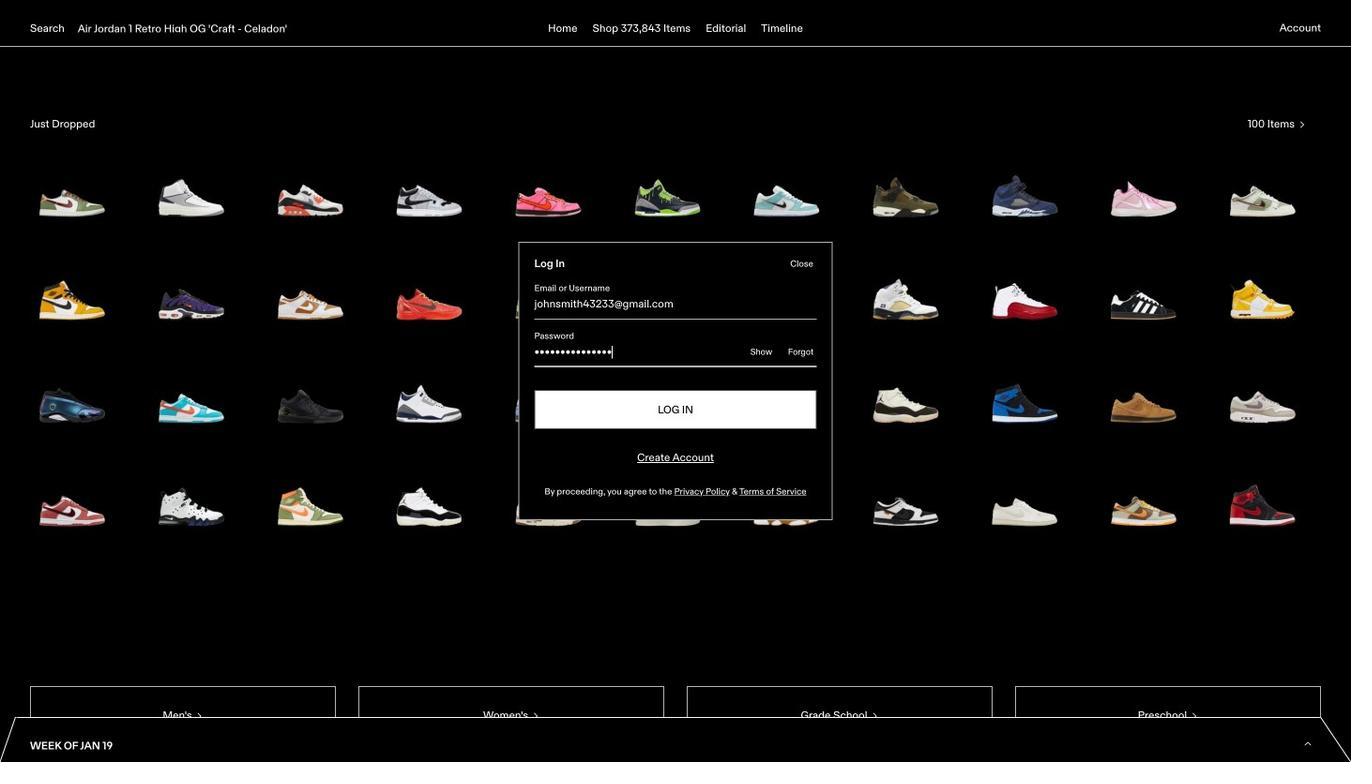Task type: describe. For each thing, give the bounding box(es) containing it.
dunk low 'miami dolphins' image
[[149, 368, 234, 445]]

air jordan 5 retro se 'midnight navy' image
[[983, 161, 1067, 238]]

the powerpuff girls x dunk low pro sb qs 'buttercup' image
[[506, 265, 591, 342]]

a ma maniére x air jordan 5 retro 'dusk' image
[[744, 368, 829, 445]]

chris paul x air jordan 1 retro low og 'give them flowers' image
[[983, 471, 1067, 548]]

tightbooth x dunk low sb image
[[863, 471, 948, 548]]

fear of god athletics x i basketball 'carbon' image
[[625, 471, 710, 548]]

air jordan 3 retro 'midnight navy' image
[[387, 368, 472, 445]]

zoom kobe 4 protro 'gift of mamba' image
[[268, 368, 353, 445]]

zoom kd 3 'aunt pearl' image
[[1102, 161, 1186, 238]]

wmns air jordan 14 retro low 'love letter' image
[[30, 368, 114, 445]]

air jordan 1 retro high og 'yellow ochre' image
[[30, 265, 114, 342]]

air max 2 cb 94 retro 'old royal' 2021 image
[[149, 471, 234, 548]]

kyler murray x dunk low 'be 1 of one' image
[[1221, 161, 1305, 238]]

solefly x air jordan 8 retro 'mi casa es su casa' image
[[625, 368, 710, 445]]

korn x campus 00s 'black gum' image
[[1102, 265, 1186, 342]]

air jordan 3 retro 'doernbecher xix' image
[[625, 161, 710, 238]]

stussy x air flight 89 low sp 'pecan' image
[[506, 471, 591, 548]]

dunk low pro sb 'wheat mocha' image
[[1102, 368, 1186, 445]]

air foamposite one 'anthracite' 2023 image
[[625, 265, 710, 342]]

air jordan 2 retro 'python' image
[[149, 161, 234, 238]]

air jordan 1 retro low og 'year of the dragon' image
[[30, 161, 114, 238]]



Task type: vqa. For each thing, say whether or not it's contained in the screenshot.
right Fear of God Essentials Hoodie 'Light Oatmeal' image
no



Task type: locate. For each thing, give the bounding box(es) containing it.
the powerpuff girls x dunk low pro sb qs 'blossom' image
[[506, 161, 591, 238]]

wmns air jordan 1 retro high og 'satin bred' 2023 image
[[1221, 471, 1305, 548]]

air max 1 sc 'light bone violet dust' image
[[1221, 368, 1305, 445]]

air jordan 1 retro high og 'royal reimagined' image
[[983, 368, 1067, 445]]

None field
[[534, 295, 817, 320]]

air jordan 13 retro 'wheat' 2023 image
[[744, 471, 829, 548]]

air max plus og 'voltage purple' 2024 image
[[149, 265, 234, 342]]

zoom kobe 6 protro 'reverse grinch' image
[[387, 265, 472, 342]]

dunk low co.jp 'reverse curry' 2024 image
[[268, 265, 353, 342]]

air jordan 12 retro 'cherry' 2023 image
[[983, 265, 1067, 342]]

air jordan 1 retro high og 'craft - celadon' image
[[268, 471, 353, 548]]

caret icon image
[[1299, 121, 1306, 129], [196, 713, 203, 721], [532, 713, 540, 721], [871, 713, 879, 721], [1191, 713, 1198, 721], [1304, 741, 1312, 748]]

off-white x air force 1 mid sp leather 'varsity maize' image
[[1221, 265, 1305, 342]]

air jordan 11 retro 'gratitude / defining moments' image
[[387, 471, 472, 548]]

travis scott x mac attack sp 'cactus mac' image
[[387, 161, 472, 238]]

air max 90 gore-tex 'infrared' image
[[268, 161, 353, 238]]

wmns dunk low 'valentine's day 2024' image
[[30, 471, 114, 548]]

a ma maniére x wmns air jordan 5 retro 'dawn' image
[[863, 265, 948, 342]]

dunk low 'dusty olive' image
[[1102, 471, 1186, 548]]

air jordan 4 retro se 'craft - olive' image
[[863, 161, 948, 238]]

april skateboards x dunk low sb 'turbo green' image
[[744, 161, 829, 238]]

the powerpuff girls x dunk low pro sb qs 'bubbles' image
[[506, 368, 591, 445]]

air jordan 3 retro 'fear' 2023 image
[[744, 265, 829, 342]]

wmns air jordan 11 retro 'neapolitan' image
[[863, 368, 948, 445]]

None password field
[[534, 342, 817, 368]]



